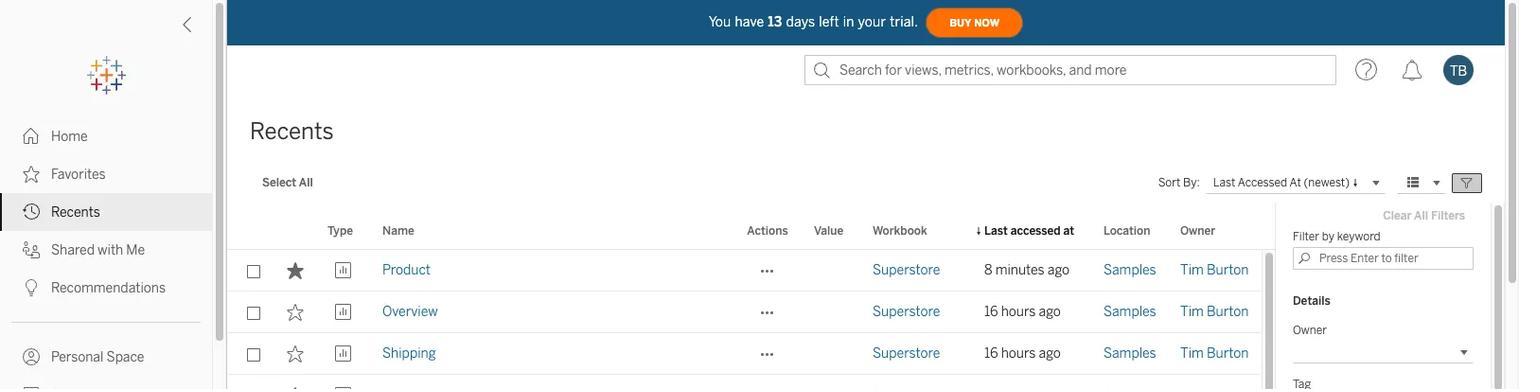 Task type: vqa. For each thing, say whether or not it's contained in the screenshot.
right Region
no



Task type: locate. For each thing, give the bounding box(es) containing it.
0 vertical spatial 16 hours ago
[[985, 304, 1061, 320]]

1 cell from the top
[[803, 250, 862, 292]]

by text only_f5he34f image inside shared with me link
[[23, 241, 40, 258]]

owner down the details
[[1293, 324, 1328, 337]]

3 superstore link from the top
[[873, 333, 941, 375]]

select all
[[262, 176, 313, 189]]

2 burton from the top
[[1207, 304, 1249, 320]]

all for clear
[[1415, 209, 1429, 223]]

product link
[[383, 250, 431, 292]]

Search for views, metrics, workbooks, and more text field
[[805, 55, 1337, 85]]

1 16 from the top
[[985, 304, 998, 320]]

3 tim burton from the top
[[1181, 346, 1249, 362]]

2 by text only_f5he34f image from the top
[[23, 166, 40, 183]]

1 by text only_f5he34f image from the top
[[23, 128, 40, 145]]

by text only_f5he34f image left recommendations
[[23, 279, 40, 296]]

type
[[328, 224, 353, 238]]

0 vertical spatial burton
[[1207, 262, 1249, 278]]

row group
[[227, 250, 1262, 389]]

1 by text only_f5he34f image from the top
[[23, 204, 40, 221]]

burton
[[1207, 262, 1249, 278], [1207, 304, 1249, 320], [1207, 346, 1249, 362]]

1 vertical spatial samples
[[1104, 304, 1157, 320]]

row group containing product
[[227, 250, 1262, 389]]

by text only_f5he34f image inside home link
[[23, 128, 40, 145]]

0 vertical spatial owner
[[1181, 224, 1216, 238]]

by text only_f5he34f image inside personal space link
[[23, 348, 40, 365]]

0 vertical spatial all
[[299, 176, 313, 189]]

2 vertical spatial tim
[[1181, 346, 1204, 362]]

0 vertical spatial by text only_f5he34f image
[[23, 204, 40, 221]]

superstore for overview
[[873, 304, 941, 320]]

tim burton for shipping
[[1181, 346, 1249, 362]]

1 tim burton link from the top
[[1181, 250, 1249, 292]]

1 tim burton from the top
[[1181, 262, 1249, 278]]

superstore link for shipping
[[873, 333, 941, 375]]

1 vertical spatial owner
[[1293, 324, 1328, 337]]

1 vertical spatial 16
[[985, 346, 998, 362]]

3 cell from the top
[[803, 333, 862, 375]]

samples
[[1104, 262, 1157, 278], [1104, 304, 1157, 320], [1104, 346, 1157, 362]]

sort
[[1159, 176, 1181, 189]]

1 vertical spatial hours
[[1001, 346, 1036, 362]]

view image
[[335, 304, 352, 321], [335, 387, 352, 389]]

owner down by:
[[1181, 224, 1216, 238]]

2 vertical spatial superstore
[[873, 346, 941, 362]]

personal space link
[[0, 338, 212, 376]]

1 vertical spatial view image
[[335, 346, 352, 363]]

samples link
[[1104, 250, 1157, 292], [1104, 292, 1157, 333], [1104, 333, 1157, 375]]

recommendations link
[[0, 269, 212, 307]]

by text only_f5he34f image left personal
[[23, 348, 40, 365]]

3 burton from the top
[[1207, 346, 1249, 362]]

shared with me link
[[0, 231, 212, 269]]

3 samples link from the top
[[1104, 333, 1157, 375]]

1 horizontal spatial all
[[1415, 209, 1429, 223]]

overview
[[383, 304, 438, 320]]

superstore link for overview
[[873, 292, 941, 333]]

cell for product
[[803, 250, 862, 292]]

1 vertical spatial ago
[[1039, 304, 1061, 320]]

2 samples from the top
[[1104, 304, 1157, 320]]

view image for shipping
[[335, 346, 352, 363]]

by text only_f5he34f image
[[23, 128, 40, 145], [23, 166, 40, 183], [23, 241, 40, 258], [23, 279, 40, 296], [23, 348, 40, 365]]

4 by text only_f5he34f image from the top
[[23, 279, 40, 296]]

hours for overview
[[1001, 304, 1036, 320]]

2 vertical spatial tim burton
[[1181, 346, 1249, 362]]

samples for overview
[[1104, 304, 1157, 320]]

1 horizontal spatial owner
[[1293, 324, 1328, 337]]

tim burton link for product
[[1181, 250, 1249, 292]]

3 tim from the top
[[1181, 346, 1204, 362]]

0 vertical spatial recents
[[250, 117, 334, 145]]

shared
[[51, 242, 95, 258]]

2 tim burton link from the top
[[1181, 292, 1249, 333]]

1 horizontal spatial recents
[[250, 117, 334, 145]]

1 vertical spatial all
[[1415, 209, 1429, 223]]

by text only_f5he34f image for shared with me
[[23, 241, 40, 258]]

1 superstore from the top
[[873, 262, 941, 278]]

3 tim burton link from the top
[[1181, 333, 1249, 375]]

all inside button
[[1415, 209, 1429, 223]]

sort by:
[[1159, 176, 1200, 189]]

16 hours ago
[[985, 304, 1061, 320], [985, 346, 1061, 362]]

cell for overview
[[803, 292, 862, 333]]

2 superstore from the top
[[873, 304, 941, 320]]

0 vertical spatial tim burton
[[1181, 262, 1249, 278]]

cell
[[803, 250, 862, 292], [803, 292, 862, 333], [803, 333, 862, 375]]

by text only_f5he34f image inside favorites "link"
[[23, 166, 40, 183]]

5 by text only_f5he34f image from the top
[[23, 348, 40, 365]]

by text only_f5he34f image inside recommendations link
[[23, 279, 40, 296]]

1 samples from the top
[[1104, 262, 1157, 278]]

your
[[858, 14, 886, 30]]

1 view image from the top
[[335, 262, 352, 279]]

1 16 hours ago from the top
[[985, 304, 1061, 320]]

tim
[[1181, 262, 1204, 278], [1181, 304, 1204, 320], [1181, 346, 1204, 362]]

0 vertical spatial 16
[[985, 304, 998, 320]]

by text only_f5he34f image left home
[[23, 128, 40, 145]]

3 by text only_f5he34f image from the top
[[23, 241, 40, 258]]

details
[[1293, 294, 1331, 308]]

all inside button
[[299, 176, 313, 189]]

3 superstore from the top
[[873, 346, 941, 362]]

2 row from the top
[[227, 292, 1262, 333]]

1 tim from the top
[[1181, 262, 1204, 278]]

superstore link
[[873, 250, 941, 292], [873, 292, 941, 333], [873, 333, 941, 375]]

ago
[[1048, 262, 1070, 278], [1039, 304, 1061, 320], [1039, 346, 1061, 362]]

16
[[985, 304, 998, 320], [985, 346, 998, 362]]

by text only_f5he34f image left favorites
[[23, 166, 40, 183]]

1 vertical spatial tim
[[1181, 304, 1204, 320]]

1 vertical spatial tim burton
[[1181, 304, 1249, 320]]

0 horizontal spatial owner
[[1181, 224, 1216, 238]]

personal space
[[51, 349, 144, 365]]

1 vertical spatial recents
[[51, 205, 100, 221]]

owner
[[1181, 224, 1216, 238], [1293, 324, 1328, 337]]

0 horizontal spatial recents
[[51, 205, 100, 221]]

by text only_f5he34f image for personal space
[[23, 348, 40, 365]]

last accessed at
[[985, 224, 1075, 238]]

8 minutes ago
[[985, 262, 1070, 278]]

product
[[383, 262, 431, 278]]

2 view image from the top
[[335, 346, 352, 363]]

1 samples link from the top
[[1104, 250, 1157, 292]]

1 row from the top
[[227, 250, 1262, 292]]

0 vertical spatial hours
[[1001, 304, 1036, 320]]

0 vertical spatial ago
[[1048, 262, 1070, 278]]

1 vertical spatial 16 hours ago
[[985, 346, 1061, 362]]

2 cell from the top
[[803, 292, 862, 333]]

1 vertical spatial by text only_f5he34f image
[[23, 386, 40, 389]]

recents up 'select all'
[[250, 117, 334, 145]]

tim burton for overview
[[1181, 304, 1249, 320]]

2 tim from the top
[[1181, 304, 1204, 320]]

view image left shipping link
[[335, 346, 352, 363]]

view image down type
[[335, 262, 352, 279]]

1 vertical spatial view image
[[335, 387, 352, 389]]

2 samples link from the top
[[1104, 292, 1157, 333]]

view image
[[335, 262, 352, 279], [335, 346, 352, 363]]

0 vertical spatial view image
[[335, 304, 352, 321]]

3 samples from the top
[[1104, 346, 1157, 362]]

recents up shared
[[51, 205, 100, 221]]

2 superstore link from the top
[[873, 292, 941, 333]]

0 horizontal spatial all
[[299, 176, 313, 189]]

name
[[383, 224, 415, 238]]

superstore
[[873, 262, 941, 278], [873, 304, 941, 320], [873, 346, 941, 362]]

overview link
[[383, 292, 438, 333]]

recents
[[250, 117, 334, 145], [51, 205, 100, 221]]

tim burton link
[[1181, 250, 1249, 292], [1181, 292, 1249, 333], [1181, 333, 1249, 375]]

superstore for product
[[873, 262, 941, 278]]

16 for overview
[[985, 304, 998, 320]]

by text only_f5he34f image
[[23, 204, 40, 221], [23, 386, 40, 389]]

by text only_f5he34f image left shared
[[23, 241, 40, 258]]

shared with me
[[51, 242, 145, 258]]

0 vertical spatial samples
[[1104, 262, 1157, 278]]

2 hours from the top
[[1001, 346, 1036, 362]]

2 vertical spatial samples
[[1104, 346, 1157, 362]]

2 tim burton from the top
[[1181, 304, 1249, 320]]

1 vertical spatial burton
[[1207, 304, 1249, 320]]

2 vertical spatial ago
[[1039, 346, 1061, 362]]

last
[[985, 224, 1008, 238]]

0 vertical spatial superstore
[[873, 262, 941, 278]]

grid
[[227, 214, 1276, 389]]

2 view image from the top
[[335, 387, 352, 389]]

have
[[735, 14, 764, 30]]

0 vertical spatial tim
[[1181, 262, 1204, 278]]

hours
[[1001, 304, 1036, 320], [1001, 346, 1036, 362]]

tim burton
[[1181, 262, 1249, 278], [1181, 304, 1249, 320], [1181, 346, 1249, 362]]

row containing overview
[[227, 292, 1262, 333]]

tim burton link for shipping
[[1181, 333, 1249, 375]]

all right 'select'
[[299, 176, 313, 189]]

personal
[[51, 349, 104, 365]]

filters
[[1432, 209, 1466, 223]]

favorites
[[51, 167, 106, 183]]

view image for product
[[335, 262, 352, 279]]

1 hours from the top
[[1001, 304, 1036, 320]]

buy now button
[[926, 8, 1024, 38]]

2 vertical spatial burton
[[1207, 346, 1249, 362]]

1 vertical spatial superstore
[[873, 304, 941, 320]]

0 vertical spatial view image
[[335, 262, 352, 279]]

2 16 from the top
[[985, 346, 998, 362]]

all right clear
[[1415, 209, 1429, 223]]

2 16 hours ago from the top
[[985, 346, 1061, 362]]

row
[[227, 250, 1262, 292], [227, 292, 1262, 333], [227, 333, 1262, 375], [227, 375, 1262, 389]]

1 burton from the top
[[1207, 262, 1249, 278]]

select
[[262, 176, 297, 189]]

days
[[786, 14, 816, 30]]

all
[[299, 176, 313, 189], [1415, 209, 1429, 223]]

by text only_f5he34f image inside recents link
[[23, 204, 40, 221]]

3 row from the top
[[227, 333, 1262, 375]]

1 superstore link from the top
[[873, 250, 941, 292]]



Task type: describe. For each thing, give the bounding box(es) containing it.
samples for product
[[1104, 262, 1157, 278]]

all for select
[[299, 176, 313, 189]]

filter by keyword
[[1293, 230, 1381, 243]]

buy
[[950, 17, 972, 29]]

1 view image from the top
[[335, 304, 352, 321]]

clear all filters
[[1384, 209, 1466, 223]]

by text only_f5he34f image for home
[[23, 128, 40, 145]]

by
[[1323, 230, 1335, 243]]

actions
[[747, 224, 788, 238]]

clear
[[1384, 209, 1412, 223]]

keyword
[[1338, 230, 1381, 243]]

2 by text only_f5he34f image from the top
[[23, 386, 40, 389]]

select all button
[[250, 171, 325, 194]]

shipping link
[[383, 333, 436, 375]]

list view image
[[1405, 174, 1422, 191]]

clear all filters button
[[1375, 205, 1474, 227]]

samples link for product
[[1104, 250, 1157, 292]]

trial.
[[890, 14, 919, 30]]

navigation panel element
[[0, 57, 212, 389]]

ago for shipping
[[1039, 346, 1061, 362]]

tim burton link for overview
[[1181, 292, 1249, 333]]

by:
[[1184, 176, 1200, 189]]

favorites link
[[0, 155, 212, 193]]

minutes
[[996, 262, 1045, 278]]

at
[[1064, 224, 1075, 238]]

superstore for shipping
[[873, 346, 941, 362]]

cell for shipping
[[803, 333, 862, 375]]

value
[[814, 224, 844, 238]]

hours for shipping
[[1001, 346, 1036, 362]]

row containing shipping
[[227, 333, 1262, 375]]

tim for overview
[[1181, 304, 1204, 320]]

row containing product
[[227, 250, 1262, 292]]

tim for shipping
[[1181, 346, 1204, 362]]

in
[[843, 14, 855, 30]]

ago for overview
[[1039, 304, 1061, 320]]

workbook
[[873, 224, 928, 238]]

samples for shipping
[[1104, 346, 1157, 362]]

recents link
[[0, 193, 212, 231]]

location
[[1104, 224, 1151, 238]]

row group inside grid
[[227, 250, 1262, 389]]

samples link for shipping
[[1104, 333, 1157, 375]]

shipping
[[383, 346, 436, 362]]

grid containing product
[[227, 214, 1276, 389]]

burton for product
[[1207, 262, 1249, 278]]

main navigation. press the up and down arrow keys to access links. element
[[0, 117, 212, 389]]

13
[[768, 14, 783, 30]]

burton for overview
[[1207, 304, 1249, 320]]

tim for product
[[1181, 262, 1204, 278]]

by text only_f5he34f image for recommendations
[[23, 279, 40, 296]]

recents inside main navigation. press the up and down arrow keys to access links. element
[[51, 205, 100, 221]]

you have 13 days left in your trial.
[[709, 14, 919, 30]]

home link
[[0, 117, 212, 155]]

16 hours ago for overview
[[985, 304, 1061, 320]]

with
[[98, 242, 123, 258]]

now
[[975, 17, 1000, 29]]

samples link for overview
[[1104, 292, 1157, 333]]

space
[[107, 349, 144, 365]]

Filter by keyword text field
[[1293, 247, 1474, 270]]

owner inside grid
[[1181, 224, 1216, 238]]

me
[[126, 242, 145, 258]]

burton for shipping
[[1207, 346, 1249, 362]]

16 hours ago for shipping
[[985, 346, 1061, 362]]

ago for product
[[1048, 262, 1070, 278]]

accessed
[[1011, 224, 1061, 238]]

8
[[985, 262, 993, 278]]

recommendations
[[51, 280, 166, 296]]

home
[[51, 129, 88, 145]]

tim burton for product
[[1181, 262, 1249, 278]]

left
[[819, 14, 840, 30]]

superstore link for product
[[873, 250, 941, 292]]

by text only_f5he34f image for favorites
[[23, 166, 40, 183]]

4 row from the top
[[227, 375, 1262, 389]]

16 for shipping
[[985, 346, 998, 362]]

buy now
[[950, 17, 1000, 29]]

you
[[709, 14, 731, 30]]

filter
[[1293, 230, 1320, 243]]



